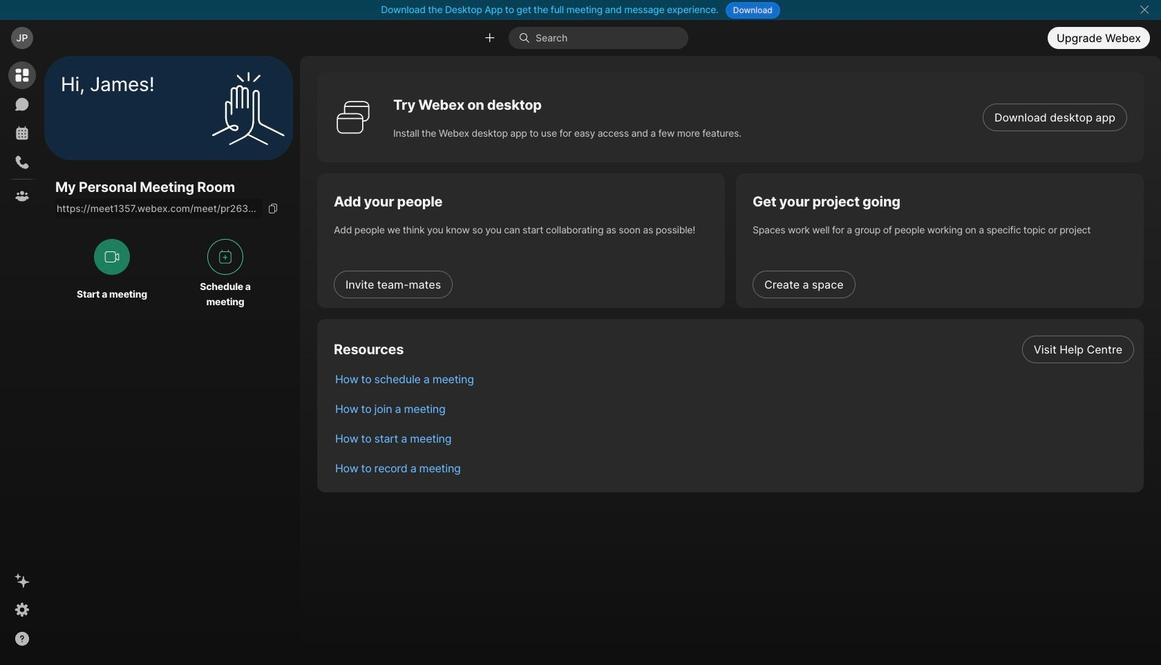 Task type: describe. For each thing, give the bounding box(es) containing it.
2 list item from the top
[[324, 364, 1144, 394]]

4 list item from the top
[[324, 424, 1144, 454]]

two hands high-fiving image
[[207, 67, 290, 150]]



Task type: locate. For each thing, give the bounding box(es) containing it.
navigation
[[0, 56, 44, 666]]

3 list item from the top
[[324, 394, 1144, 424]]

webex tab list
[[8, 62, 36, 210]]

cancel_16 image
[[1140, 4, 1151, 15]]

list item
[[324, 335, 1144, 364], [324, 364, 1144, 394], [324, 394, 1144, 424], [324, 424, 1144, 454], [324, 454, 1144, 483]]

None text field
[[55, 199, 263, 219]]

1 list item from the top
[[324, 335, 1144, 364]]

5 list item from the top
[[324, 454, 1144, 483]]



Task type: vqa. For each thing, say whether or not it's contained in the screenshot.
5th LIST ITEM from the top of the page
yes



